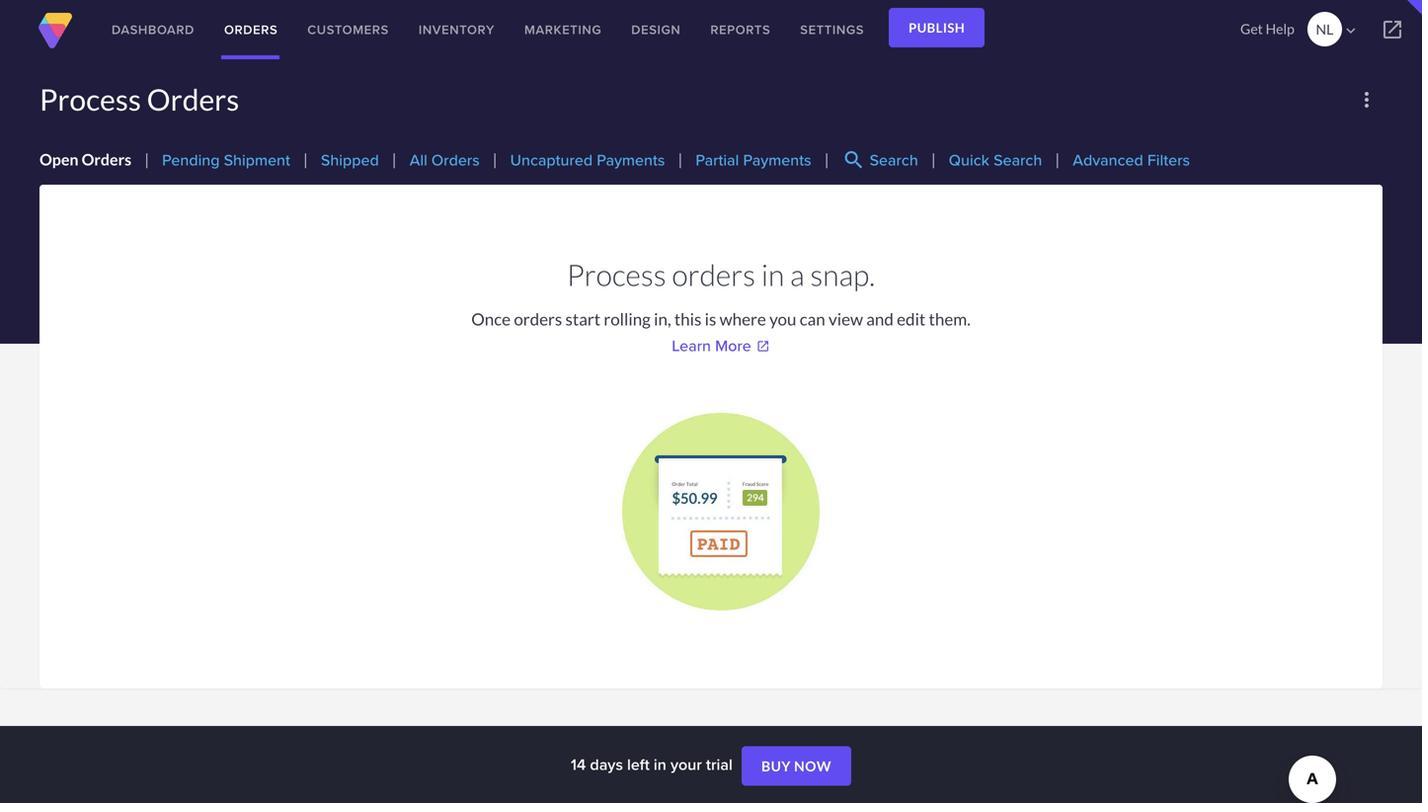 Task type: vqa. For each thing, say whether or not it's contained in the screenshot.
Get Help
yes



Task type: locate. For each thing, give the bounding box(es) containing it.
orders left start
[[514, 309, 562, 329]]

advanced filters link
[[1073, 148, 1190, 171]]

search
[[842, 148, 866, 172]]


[[1343, 22, 1360, 39]]


[[1381, 18, 1405, 41]]

1 vertical spatial orders
[[514, 309, 562, 329]]

process orders
[[40, 82, 239, 117]]

dashboard link
[[97, 0, 209, 59]]

shipment
[[224, 148, 290, 171]]

in left a
[[762, 257, 785, 293]]

0 horizontal spatial search
[[870, 148, 919, 171]]

| left search
[[825, 150, 829, 169]]

1 horizontal spatial process
[[567, 257, 667, 293]]

more
[[715, 334, 752, 357]]

search search
[[842, 148, 919, 172]]

can
[[800, 309, 826, 329]]

uncaptured payments
[[510, 148, 665, 171]]

process orders in a snap.
[[567, 257, 875, 293]]

orders
[[224, 20, 278, 39], [147, 82, 239, 117], [432, 148, 480, 171], [82, 150, 132, 169]]

buy now link
[[742, 747, 852, 786]]

| left pending
[[144, 150, 149, 169]]

0 horizontal spatial orders
[[514, 309, 562, 329]]

| left advanced
[[1056, 150, 1060, 169]]

process up open orders
[[40, 82, 141, 117]]

7 | from the left
[[932, 150, 936, 169]]

learn more link
[[672, 334, 770, 357]]

14
[[571, 753, 586, 776]]

14 days left in your trial
[[571, 753, 737, 776]]

settings
[[801, 20, 865, 39]]

orders inside once orders start rolling in, this is where you can view and edit them. learn more
[[514, 309, 562, 329]]

them.
[[929, 309, 971, 329]]

get
[[1241, 20, 1263, 37]]

0 vertical spatial in
[[762, 257, 785, 293]]

search inside search search
[[870, 148, 919, 171]]

| left all
[[392, 150, 397, 169]]

1 horizontal spatial payments
[[743, 148, 812, 171]]

|
[[144, 150, 149, 169], [303, 150, 308, 169], [392, 150, 397, 169], [493, 150, 498, 169], [678, 150, 683, 169], [825, 150, 829, 169], [932, 150, 936, 169], [1056, 150, 1060, 169]]

orders right open at the top
[[82, 150, 132, 169]]

| left shipped link
[[303, 150, 308, 169]]

quick search link
[[949, 148, 1043, 171]]

and
[[867, 309, 894, 329]]

shipped
[[321, 148, 379, 171]]

1 vertical spatial process
[[567, 257, 667, 293]]

1 | from the left
[[144, 150, 149, 169]]

orders up is
[[672, 257, 756, 293]]

design
[[632, 20, 681, 39]]

process for process orders
[[40, 82, 141, 117]]

publish
[[909, 20, 965, 36]]

0 vertical spatial orders
[[672, 257, 756, 293]]

0 vertical spatial process
[[40, 82, 141, 117]]

payments
[[597, 148, 665, 171], [743, 148, 812, 171]]

dashboard
[[112, 20, 195, 39]]

payments right partial on the top of page
[[743, 148, 812, 171]]

| left partial on the top of page
[[678, 150, 683, 169]]

rolling
[[604, 309, 651, 329]]

orders up pending
[[147, 82, 239, 117]]

help
[[1266, 20, 1295, 37]]

in right left
[[654, 753, 667, 776]]

0 horizontal spatial payments
[[597, 148, 665, 171]]

search right search
[[870, 148, 919, 171]]

0 horizontal spatial in
[[654, 753, 667, 776]]

| right all orders
[[493, 150, 498, 169]]

orders for open orders
[[82, 150, 132, 169]]

1 horizontal spatial search
[[994, 148, 1043, 171]]

6 | from the left
[[825, 150, 829, 169]]

4 | from the left
[[493, 150, 498, 169]]

once orders start rolling in, this is where you can view and edit them. learn more
[[471, 309, 971, 357]]

orders right all
[[432, 148, 480, 171]]

more_vert button
[[1352, 84, 1383, 116]]

process up "rolling"
[[567, 257, 667, 293]]

2 payments from the left
[[743, 148, 812, 171]]

1 search from the left
[[870, 148, 919, 171]]

process
[[40, 82, 141, 117], [567, 257, 667, 293]]

1 horizontal spatial orders
[[672, 257, 756, 293]]

0 horizontal spatial process
[[40, 82, 141, 117]]

a
[[790, 257, 805, 293]]

orders for process orders
[[147, 82, 239, 117]]

reports
[[711, 20, 771, 39]]

1 horizontal spatial in
[[762, 257, 785, 293]]

edit
[[897, 309, 926, 329]]

all orders link
[[410, 148, 480, 171]]

2 search from the left
[[994, 148, 1043, 171]]

orders
[[672, 257, 756, 293], [514, 309, 562, 329]]

payments right "uncaptured"
[[597, 148, 665, 171]]

1 payments from the left
[[597, 148, 665, 171]]

| left quick
[[932, 150, 936, 169]]

search right quick
[[994, 148, 1043, 171]]

filters
[[1148, 148, 1190, 171]]

search
[[870, 148, 919, 171], [994, 148, 1043, 171]]

is
[[705, 309, 717, 329]]

view
[[829, 309, 863, 329]]

in
[[762, 257, 785, 293], [654, 753, 667, 776]]

quick search
[[949, 148, 1043, 171]]

pending shipment
[[162, 148, 290, 171]]

 link
[[1363, 0, 1423, 59]]

orders left customers
[[224, 20, 278, 39]]

search for quick
[[994, 148, 1043, 171]]

more_vert
[[1355, 88, 1379, 112]]



Task type: describe. For each thing, give the bounding box(es) containing it.
advanced
[[1073, 148, 1144, 171]]

3 | from the left
[[392, 150, 397, 169]]

now
[[794, 758, 832, 775]]

all
[[410, 148, 428, 171]]

payments for partial payments
[[743, 148, 812, 171]]

partial payments
[[696, 148, 812, 171]]

payments for uncaptured payments
[[597, 148, 665, 171]]

advanced filters
[[1073, 148, 1190, 171]]

marketing
[[525, 20, 602, 39]]

all orders
[[410, 148, 480, 171]]

search for search
[[870, 148, 919, 171]]

trial
[[706, 753, 733, 776]]

publish button
[[889, 8, 985, 47]]

nl
[[1316, 21, 1334, 38]]

pending shipment link
[[162, 148, 290, 171]]

you
[[770, 309, 797, 329]]

get help
[[1241, 20, 1295, 37]]

partial
[[696, 148, 739, 171]]

uncaptured payments link
[[510, 148, 665, 171]]

inventory
[[419, 20, 495, 39]]

open orders
[[40, 150, 132, 169]]

quick
[[949, 148, 990, 171]]

oops! you don't have any orders yet. image
[[622, 413, 820, 611]]

2 | from the left
[[303, 150, 308, 169]]

where
[[720, 309, 766, 329]]

buy now
[[762, 758, 832, 775]]

your
[[671, 753, 702, 776]]

learn
[[672, 334, 711, 357]]

customers
[[308, 20, 389, 39]]

once
[[471, 309, 511, 329]]

nl 
[[1316, 21, 1360, 39]]

buy
[[762, 758, 791, 775]]

8 | from the left
[[1056, 150, 1060, 169]]

orders for process
[[672, 257, 756, 293]]

open orders link
[[40, 150, 132, 169]]

left
[[627, 753, 650, 776]]

snap.
[[811, 257, 875, 293]]

open
[[40, 150, 79, 169]]

shipped link
[[321, 148, 379, 171]]

orders for all orders
[[432, 148, 480, 171]]

5 | from the left
[[678, 150, 683, 169]]

days
[[590, 753, 623, 776]]

1 vertical spatial in
[[654, 753, 667, 776]]

pending
[[162, 148, 220, 171]]

uncaptured
[[510, 148, 593, 171]]

in,
[[654, 309, 671, 329]]

this
[[675, 309, 702, 329]]

start
[[566, 309, 601, 329]]

orders for once
[[514, 309, 562, 329]]

partial payments link
[[696, 148, 812, 171]]

process for process orders in a snap.
[[567, 257, 667, 293]]



